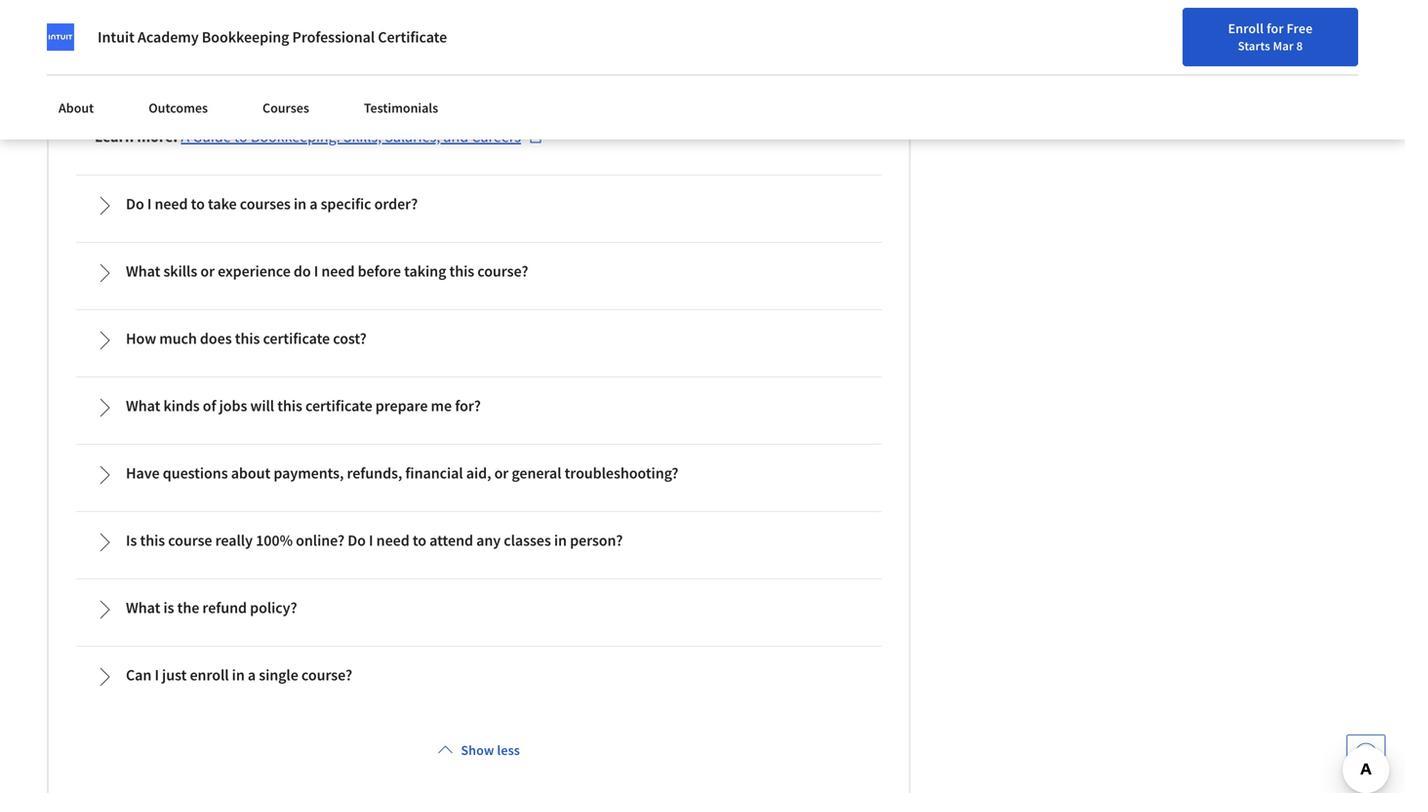 Task type: vqa. For each thing, say whether or not it's contained in the screenshot.
in inside "dropdown button"
yes



Task type: describe. For each thing, give the bounding box(es) containing it.
how much does this certificate cost?
[[126, 329, 367, 349]]

i right can
[[190, 18, 195, 37]]

prepare
[[376, 397, 428, 416]]

confident
[[565, 65, 628, 84]]

enable
[[379, 65, 423, 84]]

courses link
[[251, 88, 321, 128]]

2 horizontal spatial need
[[376, 531, 410, 551]]

organization
[[313, 88, 395, 108]]

and inside completing the professional certificate will enable you to feel ready and confident to embark on the job search to find a suitable bookkeeping role at an organization with your new skill set.
[[537, 65, 562, 84]]

1 horizontal spatial need
[[322, 262, 355, 281]]

about
[[231, 464, 271, 483]]

more:
[[137, 127, 178, 147]]

1 vertical spatial opens in a new tab image
[[524, 531, 540, 547]]

about link
[[47, 88, 106, 128]]

what skills or experience do i need before taking this course?
[[126, 262, 529, 281]]

have
[[126, 464, 160, 483]]

the up bookkeeping
[[174, 65, 195, 84]]

find
[[832, 65, 858, 84]]

will for enable
[[352, 65, 375, 84]]

with
[[398, 88, 427, 108]]

0 horizontal spatial or
[[200, 262, 215, 281]]

this right is
[[140, 531, 165, 551]]

this right jobs
[[277, 397, 302, 416]]

1 horizontal spatial do
[[294, 262, 311, 281]]

of
[[203, 397, 216, 416]]

can
[[163, 18, 187, 37]]

person?
[[570, 531, 623, 551]]

ready
[[497, 65, 534, 84]]

what for what can i do after completing the professional certificate?
[[126, 18, 160, 37]]

taking
[[404, 262, 446, 281]]

certificate?
[[443, 18, 518, 37]]

your
[[430, 88, 460, 108]]

cost?
[[333, 329, 367, 349]]

have questions about payments, refunds, financial aid, or general troubleshooting?
[[126, 464, 679, 483]]

at
[[278, 88, 291, 108]]

courses
[[240, 194, 291, 214]]

have questions about payments, refunds, financial aid, or general troubleshooting? button
[[79, 448, 879, 501]]

professional inside dropdown button
[[357, 18, 439, 37]]

take
[[208, 194, 237, 214]]

specific
[[321, 194, 371, 214]]

financial
[[406, 464, 463, 483]]

before
[[358, 262, 401, 281]]

enroll for free starts mar 8
[[1229, 20, 1313, 54]]

to right the guide at the top left of page
[[234, 127, 248, 147]]

a inside completing the professional certificate will enable you to feel ready and confident to embark on the job search to find a suitable bookkeeping role at an organization with your new skill set.
[[95, 88, 103, 108]]

show less button
[[430, 733, 528, 769]]

jobs
[[219, 397, 247, 416]]

search
[[769, 65, 812, 84]]

100%
[[256, 531, 293, 551]]

refunds,
[[347, 464, 402, 483]]

suitable
[[106, 88, 158, 108]]

the right the on
[[721, 65, 742, 84]]

i down more:
[[147, 194, 152, 214]]

order?
[[375, 194, 418, 214]]

attend
[[430, 531, 473, 551]]

to left 'take'
[[191, 194, 205, 214]]

set.
[[523, 88, 546, 108]]

a guide to bookkeeping: skills, salaries, and careers link
[[181, 125, 545, 149]]

how
[[126, 329, 156, 349]]

show
[[461, 742, 494, 760]]

starts
[[1239, 38, 1271, 54]]

for?
[[455, 397, 481, 416]]

in inside dropdown button
[[232, 666, 245, 686]]

does
[[200, 329, 232, 349]]

online?
[[296, 531, 345, 551]]

academy
[[138, 27, 199, 47]]

what can i do after completing the professional certificate? button
[[79, 2, 879, 55]]

role
[[249, 88, 275, 108]]

bookkeeping
[[161, 88, 246, 108]]

a inside dropdown button
[[248, 666, 256, 686]]

an
[[294, 88, 310, 108]]

is
[[163, 599, 174, 618]]

troubleshooting?
[[565, 464, 679, 483]]

kinds
[[163, 397, 200, 416]]

skill
[[494, 88, 520, 108]]

a
[[181, 127, 190, 147]]

on
[[701, 65, 718, 84]]

general
[[512, 464, 562, 483]]

professional inside completing the professional certificate will enable you to feel ready and confident to embark on the job search to find a suitable bookkeeping role at an organization with your new skill set.
[[199, 65, 279, 84]]

you
[[426, 65, 450, 84]]

certificate inside completing the professional certificate will enable you to feel ready and confident to embark on the job search to find a suitable bookkeeping role at an organization with your new skill set.
[[282, 65, 349, 84]]

intuit image
[[47, 23, 74, 51]]

outcomes link
[[137, 88, 220, 128]]

for
[[1267, 20, 1284, 37]]

any
[[477, 531, 501, 551]]

will for this
[[250, 397, 274, 416]]

refund
[[203, 599, 247, 618]]

completing
[[95, 65, 171, 84]]

what skills or experience do i need before taking this course? button
[[79, 246, 879, 299]]

salaries,
[[385, 127, 440, 147]]

learn more:
[[95, 127, 181, 147]]

i inside dropdown button
[[155, 666, 159, 686]]



Task type: locate. For each thing, give the bounding box(es) containing it.
the right completing
[[332, 18, 354, 37]]

course? inside dropdown button
[[478, 262, 529, 281]]

0 horizontal spatial opens in a new tab image
[[328, 462, 344, 478]]

the right is
[[177, 599, 199, 618]]

after
[[218, 18, 250, 37]]

0 horizontal spatial and
[[444, 127, 469, 147]]

really
[[215, 531, 253, 551]]

0 horizontal spatial certificate
[[282, 65, 349, 84]]

1 horizontal spatial opens in a new tab image
[[627, 469, 643, 484]]

course
[[168, 531, 212, 551]]

to left embark
[[631, 65, 644, 84]]

do down learn more:
[[126, 194, 144, 214]]

job
[[745, 65, 766, 84]]

about
[[59, 99, 94, 117]]

can
[[126, 666, 152, 686]]

bookkeeping
[[202, 27, 289, 47]]

1 vertical spatial need
[[322, 262, 355, 281]]

this right the taking
[[450, 262, 475, 281]]

help center image
[[1355, 743, 1378, 766]]

0 horizontal spatial will
[[250, 397, 274, 416]]

free
[[1287, 20, 1313, 37]]

bookkeeping:
[[251, 127, 340, 147]]

1 vertical spatial do
[[348, 531, 366, 551]]

can i just enroll in a single course? button
[[79, 650, 879, 703]]

how much does this certificate cost? button
[[79, 314, 879, 366]]

coursera image
[[23, 16, 147, 47]]

1 horizontal spatial or
[[495, 464, 509, 483]]

list containing what can i do after completing the professional certificate?
[[72, 0, 886, 710]]

a guide to bookkeeping: skills, salaries, and careers
[[181, 127, 521, 147]]

is this course really 100% online? do i need to attend any classes in person? button
[[79, 516, 879, 568]]

0 vertical spatial do
[[126, 194, 144, 214]]

0 horizontal spatial a
[[95, 88, 103, 108]]

0 vertical spatial and
[[537, 65, 562, 84]]

0 vertical spatial in
[[294, 194, 307, 214]]

what left skills
[[126, 262, 160, 281]]

or right skills
[[200, 262, 215, 281]]

1 vertical spatial do
[[294, 262, 311, 281]]

enroll
[[190, 666, 229, 686]]

1 horizontal spatial do
[[348, 531, 366, 551]]

a left specific
[[310, 194, 318, 214]]

in right classes at the bottom of page
[[554, 531, 567, 551]]

opens in a new tab image right any
[[524, 531, 540, 547]]

will inside completing the professional certificate will enable you to feel ready and confident to embark on the job search to find a suitable bookkeeping role at an organization with your new skill set.
[[352, 65, 375, 84]]

this right does
[[235, 329, 260, 349]]

a right "about"
[[95, 88, 103, 108]]

guide
[[193, 127, 231, 147]]

this
[[450, 262, 475, 281], [235, 329, 260, 349], [277, 397, 302, 416], [140, 531, 165, 551]]

will
[[352, 65, 375, 84], [250, 397, 274, 416]]

0 horizontal spatial need
[[155, 194, 188, 214]]

and up set. at top
[[537, 65, 562, 84]]

will right jobs
[[250, 397, 274, 416]]

0 horizontal spatial do
[[126, 194, 144, 214]]

professional
[[357, 18, 439, 37], [292, 27, 375, 47], [199, 65, 279, 84]]

i right experience
[[314, 262, 318, 281]]

course? inside dropdown button
[[302, 666, 352, 686]]

0 horizontal spatial do
[[198, 18, 215, 37]]

intuit academy bookkeeping professional certificate
[[98, 27, 447, 47]]

classes
[[504, 531, 551, 551]]

0 vertical spatial opens in a new tab image
[[529, 129, 545, 145]]

0 vertical spatial or
[[200, 262, 215, 281]]

do right experience
[[294, 262, 311, 281]]

enroll
[[1229, 20, 1264, 37]]

what can i do after completing the professional certificate?
[[126, 18, 518, 37]]

what left "kinds"
[[126, 397, 160, 416]]

a inside dropdown button
[[310, 194, 318, 214]]

certificate left the prepare
[[306, 397, 373, 416]]

careers
[[472, 127, 521, 147]]

testimonials link
[[352, 88, 450, 128]]

0 vertical spatial need
[[155, 194, 188, 214]]

opens in a new tab image left refunds,
[[328, 462, 344, 478]]

mar
[[1274, 38, 1294, 54]]

new
[[463, 88, 490, 108]]

1 horizontal spatial in
[[294, 194, 307, 214]]

payments,
[[274, 464, 344, 483]]

2 vertical spatial need
[[376, 531, 410, 551]]

opens in a new tab image
[[529, 129, 545, 145], [627, 469, 643, 484]]

what left can
[[126, 18, 160, 37]]

and
[[537, 65, 562, 84], [444, 127, 469, 147]]

need
[[155, 194, 188, 214], [322, 262, 355, 281], [376, 531, 410, 551]]

certificate inside how much does this certificate cost? dropdown button
[[263, 329, 330, 349]]

0 vertical spatial a
[[95, 88, 103, 108]]

2 vertical spatial a
[[248, 666, 256, 686]]

course?
[[478, 262, 529, 281], [302, 666, 352, 686]]

0 vertical spatial do
[[198, 18, 215, 37]]

course? right single
[[302, 666, 352, 686]]

what for what skills or experience do i need before taking this course?
[[126, 262, 160, 281]]

1 vertical spatial a
[[310, 194, 318, 214]]

questions
[[163, 464, 228, 483]]

just
[[162, 666, 187, 686]]

to left attend
[[413, 531, 427, 551]]

learn
[[95, 127, 134, 147]]

courses
[[263, 99, 309, 117]]

0 horizontal spatial course?
[[302, 666, 352, 686]]

aid,
[[466, 464, 491, 483]]

1 horizontal spatial will
[[352, 65, 375, 84]]

in right enroll
[[232, 666, 245, 686]]

0 vertical spatial certificate
[[378, 27, 447, 47]]

8
[[1297, 38, 1304, 54]]

1 what from the top
[[126, 18, 160, 37]]

what kinds of jobs will this certificate prepare me for?
[[126, 397, 481, 416]]

1 vertical spatial course?
[[302, 666, 352, 686]]

do
[[198, 18, 215, 37], [294, 262, 311, 281]]

experience
[[218, 262, 291, 281]]

1 vertical spatial certificate
[[282, 65, 349, 84]]

i
[[190, 18, 195, 37], [147, 194, 152, 214], [314, 262, 318, 281], [369, 531, 373, 551], [155, 666, 159, 686]]

4 what from the top
[[126, 599, 160, 618]]

1 vertical spatial and
[[444, 127, 469, 147]]

need left 'take'
[[155, 194, 188, 214]]

2 what from the top
[[126, 262, 160, 281]]

opens in a new tab image inside a guide to bookkeeping: skills, salaries, and careers link
[[529, 129, 545, 145]]

what for what kinds of jobs will this certificate prepare me for?
[[126, 397, 160, 416]]

need left attend
[[376, 531, 410, 551]]

0 horizontal spatial opens in a new tab image
[[529, 129, 545, 145]]

what for what is the refund policy?
[[126, 599, 160, 618]]

testimonials
[[364, 99, 438, 117]]

skills,
[[344, 127, 382, 147]]

certificate
[[263, 329, 330, 349], [306, 397, 373, 416]]

show less
[[461, 742, 520, 760]]

0 vertical spatial opens in a new tab image
[[328, 462, 344, 478]]

me
[[431, 397, 452, 416]]

1 horizontal spatial course?
[[478, 262, 529, 281]]

i left just
[[155, 666, 159, 686]]

what is the refund policy? button
[[79, 583, 879, 636]]

need left before
[[322, 262, 355, 281]]

course? down do i need to take courses in a specific order? dropdown button
[[478, 262, 529, 281]]

the
[[332, 18, 354, 37], [174, 65, 195, 84], [721, 65, 742, 84], [177, 599, 199, 618]]

to
[[454, 65, 467, 84], [631, 65, 644, 84], [815, 65, 829, 84], [234, 127, 248, 147], [191, 194, 205, 214], [413, 531, 427, 551]]

policy?
[[250, 599, 297, 618]]

0 vertical spatial will
[[352, 65, 375, 84]]

do i need to take courses in a specific order? button
[[79, 179, 879, 232]]

will inside the what kinds of jobs will this certificate prepare me for? dropdown button
[[250, 397, 274, 416]]

certificate up enable
[[378, 27, 447, 47]]

certificate left cost?
[[263, 329, 330, 349]]

do left after
[[198, 18, 215, 37]]

3 what from the top
[[126, 397, 160, 416]]

1 vertical spatial will
[[250, 397, 274, 416]]

list
[[72, 0, 886, 710]]

in right the courses
[[294, 194, 307, 214]]

do
[[126, 194, 144, 214], [348, 531, 366, 551]]

a left single
[[248, 666, 256, 686]]

0 vertical spatial certificate
[[263, 329, 330, 349]]

can i just enroll in a single course?
[[126, 666, 352, 686]]

intuit
[[98, 27, 135, 47]]

completing the professional certificate will enable you to feel ready and confident to embark on the job search to find a suitable bookkeeping role at an organization with your new skill set.
[[95, 65, 861, 108]]

much
[[159, 329, 197, 349]]

will up organization
[[352, 65, 375, 84]]

opens in a new tab image
[[328, 462, 344, 478], [524, 531, 540, 547]]

professional up role
[[199, 65, 279, 84]]

0 horizontal spatial in
[[232, 666, 245, 686]]

0 vertical spatial course?
[[478, 262, 529, 281]]

1 vertical spatial or
[[495, 464, 509, 483]]

1 vertical spatial in
[[554, 531, 567, 551]]

certificate up an
[[282, 65, 349, 84]]

completing
[[253, 18, 329, 37]]

professional up organization
[[292, 27, 375, 47]]

2 horizontal spatial in
[[554, 531, 567, 551]]

2 vertical spatial in
[[232, 666, 245, 686]]

what is the refund policy?
[[126, 599, 297, 618]]

i right 'online?'
[[369, 531, 373, 551]]

to left feel
[[454, 65, 467, 84]]

less
[[497, 742, 520, 760]]

professional up enable
[[357, 18, 439, 37]]

1 vertical spatial opens in a new tab image
[[627, 469, 643, 484]]

and left careers
[[444, 127, 469, 147]]

1 horizontal spatial opens in a new tab image
[[524, 531, 540, 547]]

menu item
[[1056, 20, 1181, 83]]

what kinds of jobs will this certificate prepare me for? button
[[79, 381, 879, 434]]

None search field
[[278, 12, 600, 51]]

1 horizontal spatial certificate
[[378, 27, 447, 47]]

or right the aid,
[[495, 464, 509, 483]]

1 horizontal spatial and
[[537, 65, 562, 84]]

outcomes
[[149, 99, 208, 117]]

do i need to take courses in a specific order?
[[126, 194, 418, 214]]

2 horizontal spatial a
[[310, 194, 318, 214]]

certificate inside the what kinds of jobs will this certificate prepare me for? dropdown button
[[306, 397, 373, 416]]

skills
[[163, 262, 197, 281]]

is this course really 100% online? do i need to attend any classes in person?
[[126, 531, 623, 551]]

feel
[[470, 65, 494, 84]]

to left find
[[815, 65, 829, 84]]

what left is
[[126, 599, 160, 618]]

do right 'online?'
[[348, 531, 366, 551]]

1 horizontal spatial a
[[248, 666, 256, 686]]

1 vertical spatial certificate
[[306, 397, 373, 416]]

embark
[[647, 65, 698, 84]]



